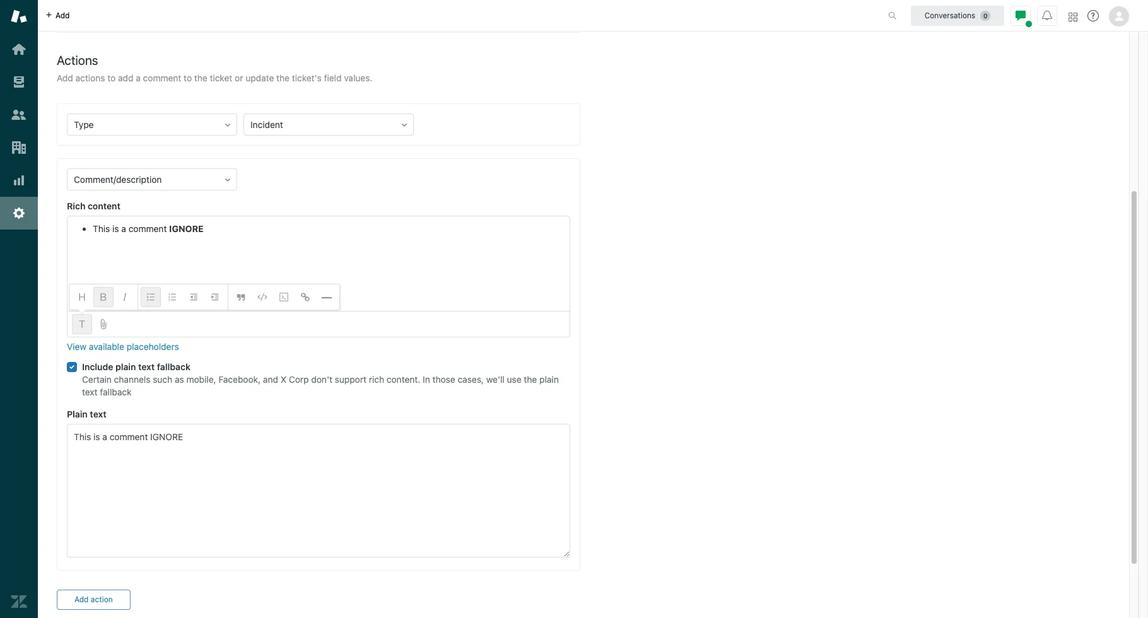 Task type: vqa. For each thing, say whether or not it's contained in the screenshot.
the top man
no



Task type: describe. For each thing, give the bounding box(es) containing it.
notifications image
[[1043, 10, 1053, 21]]

zendesk products image
[[1069, 12, 1078, 21]]

conversations button
[[911, 5, 1005, 26]]

add button
[[38, 0, 77, 31]]



Task type: locate. For each thing, give the bounding box(es) containing it.
get help image
[[1088, 10, 1099, 21]]

zendesk support image
[[11, 8, 27, 25]]

get started image
[[11, 41, 27, 57]]

views image
[[11, 74, 27, 90]]

admin image
[[11, 205, 27, 222]]

reporting image
[[11, 172, 27, 189]]

organizations image
[[11, 139, 27, 156]]

customers image
[[11, 107, 27, 123]]

add
[[56, 10, 70, 20]]

main element
[[0, 0, 38, 618]]

button displays agent's chat status as online. image
[[1016, 10, 1026, 21]]

conversations
[[925, 10, 976, 20]]

zendesk image
[[11, 594, 27, 610]]



